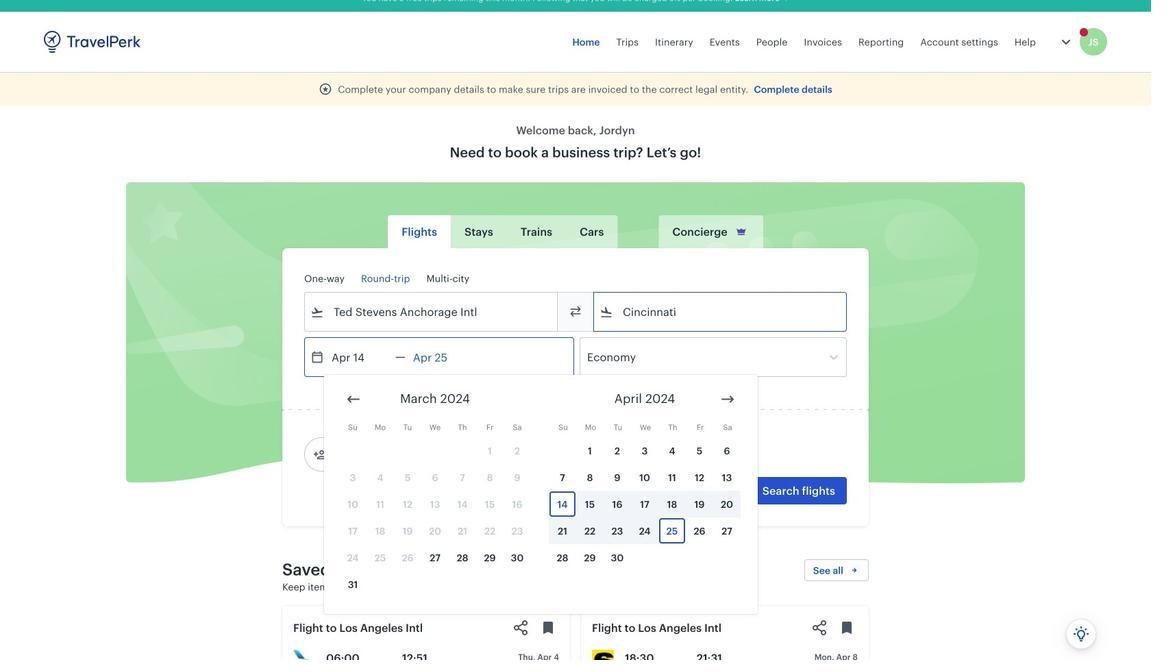 Task type: describe. For each thing, give the bounding box(es) containing it.
move forward to switch to the next month. image
[[720, 391, 736, 408]]

calendar application
[[324, 375, 1152, 614]]

american airlines image
[[293, 650, 315, 660]]

Depart text field
[[324, 338, 396, 376]]



Task type: locate. For each thing, give the bounding box(es) containing it.
spirit airlines image
[[592, 650, 614, 660]]

From search field
[[324, 301, 539, 323]]

To search field
[[613, 301, 829, 323]]

Add first traveler search field
[[327, 444, 470, 465]]

Return text field
[[406, 338, 477, 376]]

move backward to switch to the previous month. image
[[345, 391, 362, 408]]



